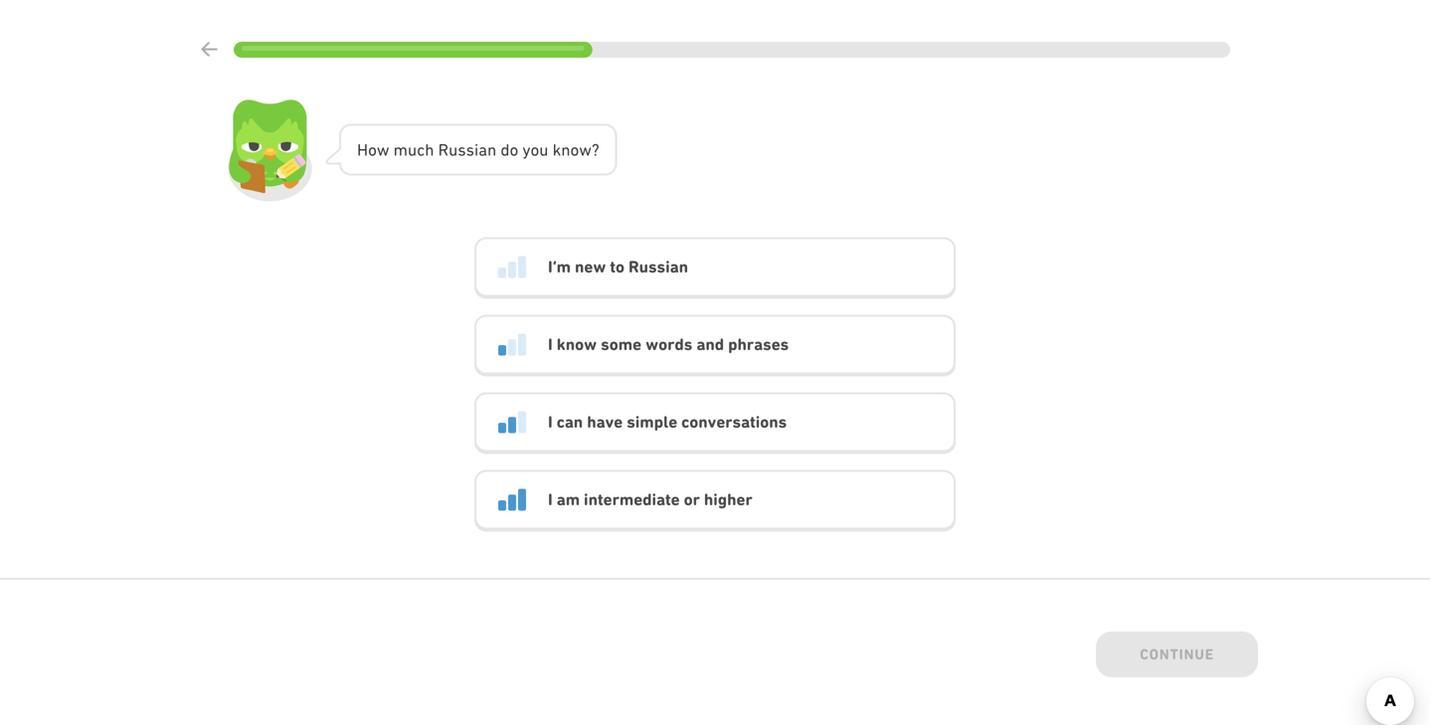 Task type: describe. For each thing, give the bounding box(es) containing it.
i'm
[[548, 257, 571, 276]]

intermediate
[[584, 490, 680, 509]]

1 s from the left
[[458, 140, 466, 159]]

2 o from the left
[[510, 140, 518, 159]]

words
[[646, 335, 693, 354]]

I am intermediate or higher radio
[[474, 470, 956, 531]]

i can have simple conversations
[[548, 412, 787, 431]]

h o w m u c h r u s s i a n d o
[[357, 140, 518, 159]]

1 o from the left
[[368, 140, 377, 159]]

y
[[523, 140, 531, 159]]

higher
[[704, 490, 753, 509]]

2 w from the left
[[579, 140, 592, 159]]

continue button
[[1096, 632, 1258, 681]]

3 o from the left
[[531, 140, 539, 159]]

r
[[438, 140, 449, 159]]

conversations
[[681, 412, 787, 431]]

2 s from the left
[[466, 140, 474, 159]]

3 u from the left
[[539, 140, 548, 159]]

a
[[479, 140, 487, 159]]

simple
[[627, 412, 677, 431]]

phrases
[[728, 335, 789, 354]]

continue
[[1140, 645, 1214, 663]]

I know some words and phrases radio
[[474, 315, 956, 376]]

i know some words and phrases
[[548, 335, 789, 354]]

or
[[684, 490, 700, 509]]

i for i am intermediate or higher
[[548, 490, 553, 509]]

am
[[557, 490, 580, 509]]

c
[[417, 140, 425, 159]]

new
[[575, 257, 606, 276]]

I can have simple conversations radio
[[474, 392, 956, 454]]

russian
[[629, 257, 688, 276]]



Task type: vqa. For each thing, say whether or not it's contained in the screenshot.
ahead
no



Task type: locate. For each thing, give the bounding box(es) containing it.
can
[[557, 412, 583, 431]]

2 u from the left
[[449, 140, 458, 159]]

s left i
[[458, 140, 466, 159]]

2 i from the top
[[548, 412, 553, 431]]

0 horizontal spatial u
[[408, 140, 417, 159]]

3 i from the top
[[548, 490, 553, 509]]

i
[[474, 140, 479, 159]]

0 vertical spatial i
[[548, 335, 553, 354]]

o left m
[[368, 140, 377, 159]]

s
[[458, 140, 466, 159], [466, 140, 474, 159]]

o
[[368, 140, 377, 159], [510, 140, 518, 159], [531, 140, 539, 159], [570, 140, 579, 159]]

d
[[501, 140, 510, 159]]

i left am
[[548, 490, 553, 509]]

i for i know some words and phrases
[[548, 335, 553, 354]]

1 i from the top
[[548, 335, 553, 354]]

0 horizontal spatial n
[[487, 140, 497, 159]]

1 horizontal spatial n
[[561, 140, 570, 159]]

s left a
[[466, 140, 474, 159]]

i inside radio
[[548, 335, 553, 354]]

some
[[601, 335, 642, 354]]

i left the can
[[548, 412, 553, 431]]

I'm new to Russian radio
[[474, 237, 956, 299]]

u
[[408, 140, 417, 159], [449, 140, 458, 159], [539, 140, 548, 159]]

w right k
[[579, 140, 592, 159]]

u left k
[[539, 140, 548, 159]]

have
[[587, 412, 623, 431]]

u left i
[[449, 140, 458, 159]]

m
[[394, 140, 408, 159]]

0 horizontal spatial w
[[377, 140, 389, 159]]

1 u from the left
[[408, 140, 417, 159]]

n left d
[[487, 140, 497, 159]]

w
[[377, 140, 389, 159], [579, 140, 592, 159]]

i inside radio
[[548, 490, 553, 509]]

1 horizontal spatial w
[[579, 140, 592, 159]]

o left "y"
[[510, 140, 518, 159]]

1 w from the left
[[377, 140, 389, 159]]

h
[[425, 140, 434, 159]]

n left ?
[[561, 140, 570, 159]]

y o u k n o w ?
[[523, 140, 599, 159]]

i
[[548, 335, 553, 354], [548, 412, 553, 431], [548, 490, 553, 509]]

know
[[557, 335, 597, 354]]

and
[[697, 335, 724, 354]]

2 n from the left
[[561, 140, 570, 159]]

i am intermediate or higher
[[548, 490, 753, 509]]

1 vertical spatial i
[[548, 412, 553, 431]]

2 vertical spatial i
[[548, 490, 553, 509]]

1 horizontal spatial u
[[449, 140, 458, 159]]

i left know
[[548, 335, 553, 354]]

h
[[357, 140, 368, 159]]

1 n from the left
[[487, 140, 497, 159]]

i for i can have simple conversations
[[548, 412, 553, 431]]

i'm new to russian
[[548, 257, 688, 276]]

w left m
[[377, 140, 389, 159]]

o left k
[[531, 140, 539, 159]]

?
[[592, 140, 599, 159]]

o right k
[[570, 140, 579, 159]]

4 o from the left
[[570, 140, 579, 159]]

k
[[553, 140, 561, 159]]

n
[[487, 140, 497, 159], [561, 140, 570, 159]]

u left h
[[408, 140, 417, 159]]

i inside "option"
[[548, 412, 553, 431]]

to
[[610, 257, 625, 276]]

progress bar
[[234, 42, 1230, 58]]

2 horizontal spatial u
[[539, 140, 548, 159]]



